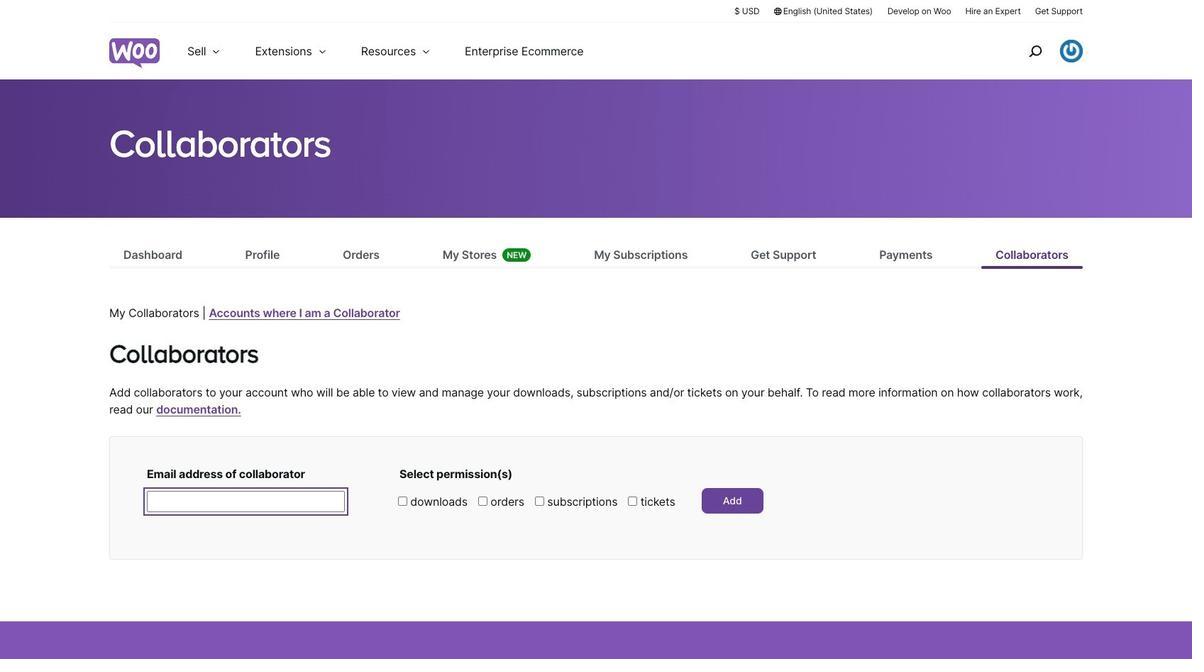 Task type: describe. For each thing, give the bounding box(es) containing it.
service navigation menu element
[[999, 28, 1084, 74]]



Task type: locate. For each thing, give the bounding box(es) containing it.
search image
[[1025, 40, 1047, 62]]

open account menu image
[[1061, 40, 1084, 62]]

None checkbox
[[398, 497, 408, 506], [535, 497, 545, 506], [398, 497, 408, 506], [535, 497, 545, 506]]

None checkbox
[[479, 497, 488, 506], [629, 497, 638, 506], [479, 497, 488, 506], [629, 497, 638, 506]]



